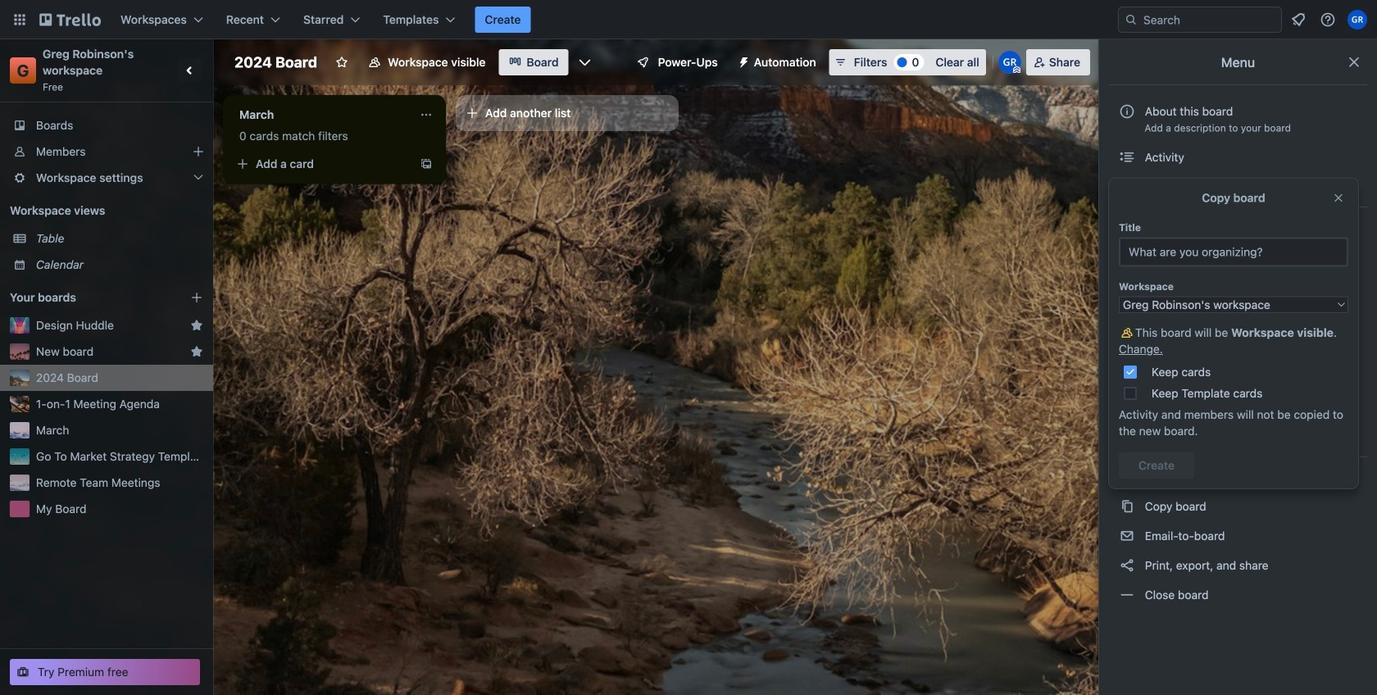 Task type: describe. For each thing, give the bounding box(es) containing it.
2 sm image from the top
[[1119, 307, 1136, 324]]

add board image
[[190, 291, 203, 304]]

2 starred icon image from the top
[[190, 345, 203, 358]]

6 sm image from the top
[[1119, 396, 1136, 412]]

this member is an admin of this board. image
[[1013, 66, 1021, 74]]

greg robinson (gregrobinson96) image
[[1348, 10, 1368, 30]]

Board name text field
[[226, 49, 326, 75]]

star or unstar board image
[[335, 56, 349, 69]]

0 notifications image
[[1289, 10, 1309, 30]]

your boards with 8 items element
[[10, 288, 166, 307]]

9 sm image from the top
[[1119, 558, 1136, 574]]

Search field
[[1138, 8, 1281, 31]]

create from template… image
[[420, 157, 433, 171]]

back to home image
[[39, 7, 101, 33]]

3 sm image from the top
[[1119, 325, 1136, 341]]

greg robinson (gregrobinson96) image
[[998, 51, 1021, 74]]



Task type: locate. For each thing, give the bounding box(es) containing it.
8 sm image from the top
[[1119, 498, 1136, 515]]

What are you organizing? text field
[[1119, 237, 1349, 267]]

None submit
[[1119, 453, 1195, 479]]

search image
[[1125, 13, 1138, 26]]

1 vertical spatial starred icon image
[[190, 345, 203, 358]]

None text field
[[230, 102, 413, 128]]

7 sm image from the top
[[1119, 426, 1136, 442]]

0 vertical spatial starred icon image
[[190, 319, 203, 332]]

5 sm image from the top
[[1119, 366, 1136, 383]]

open information menu image
[[1320, 11, 1336, 28]]

1 sm image from the top
[[1119, 179, 1136, 195]]

sm image
[[731, 49, 754, 72], [1119, 149, 1136, 166], [1119, 219, 1136, 235], [1119, 469, 1136, 485], [1119, 528, 1136, 544], [1119, 587, 1136, 603]]

workspace navigation collapse icon image
[[179, 59, 202, 82]]

customize views image
[[577, 54, 593, 71]]

4 sm image from the top
[[1119, 337, 1136, 353]]

starred icon image
[[190, 319, 203, 332], [190, 345, 203, 358]]

sm image
[[1119, 179, 1136, 195], [1119, 307, 1136, 324], [1119, 325, 1136, 341], [1119, 337, 1136, 353], [1119, 366, 1136, 383], [1119, 396, 1136, 412], [1119, 426, 1136, 442], [1119, 498, 1136, 515], [1119, 558, 1136, 574]]

1 starred icon image from the top
[[190, 319, 203, 332]]

primary element
[[0, 0, 1377, 39]]



Task type: vqa. For each thing, say whether or not it's contained in the screenshot.
the Your boards with 6 items Element
no



